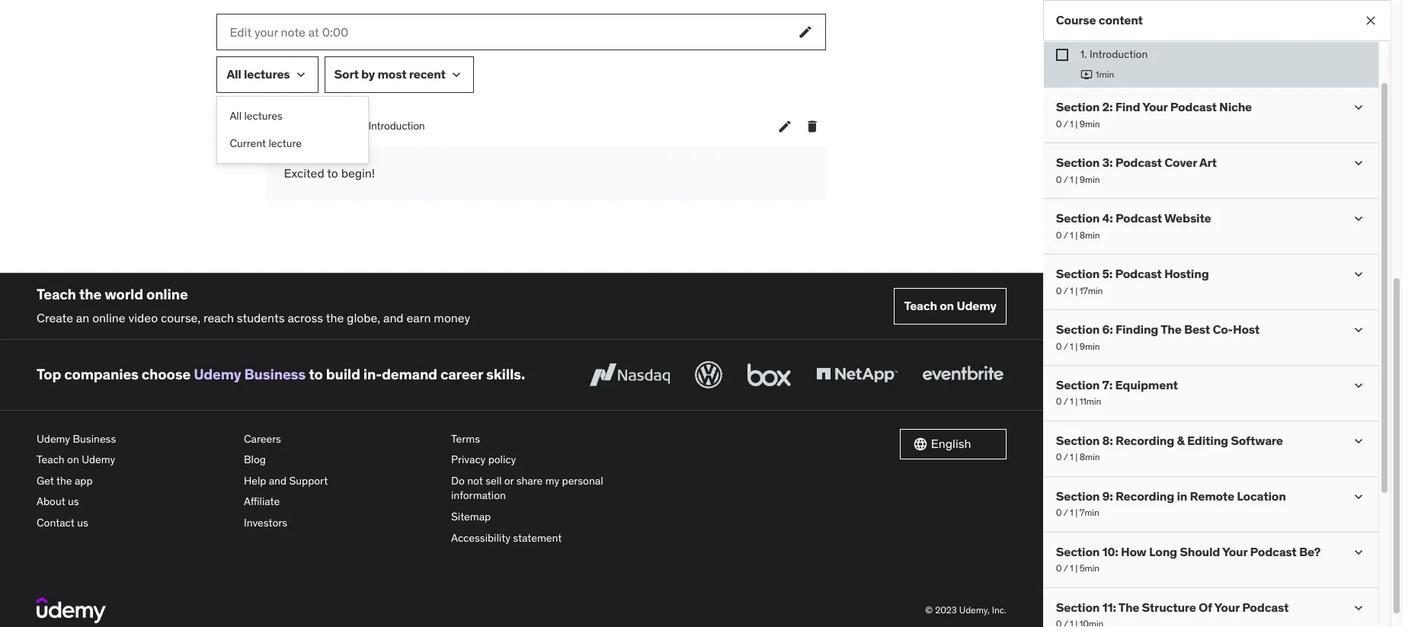 Task type: locate. For each thing, give the bounding box(es) containing it.
podcast inside section 3: podcast cover art 0 / 1 | 9min
[[1115, 155, 1162, 170]]

business inside udemy business teach on udemy get the app about us contact us
[[73, 432, 116, 445]]

introduction down sort by most recent dropdown button
[[368, 119, 425, 133]]

1 vertical spatial online
[[92, 310, 125, 326]]

on up 'eventbrite' image in the bottom of the page
[[940, 298, 954, 314]]

in-
[[363, 365, 382, 383]]

all lectures for edit your note at
[[227, 67, 290, 82]]

teach on udemy link up 'about us' link
[[37, 450, 232, 471]]

1 vertical spatial lectures
[[244, 109, 283, 123]]

section inside the section 5: podcast hosting 0 / 1 | 17min
[[1056, 266, 1100, 281]]

and right help
[[269, 474, 287, 488]]

not
[[467, 474, 483, 488]]

all lectures for all lectures
[[230, 109, 283, 123]]

section 3: podcast cover art button
[[1056, 155, 1217, 170]]

1 inside section 10: how long should your podcast be? 0 / 1 | 5min
[[1070, 563, 1073, 574]]

1 vertical spatial to
[[309, 365, 323, 383]]

6 small image from the top
[[1351, 545, 1366, 560]]

close course content sidebar image
[[1363, 13, 1379, 28]]

section up 5min
[[1056, 544, 1100, 560]]

lectures inside button
[[244, 109, 283, 123]]

6 section from the top
[[1056, 377, 1100, 393]]

recording inside section 9: recording in remote location 0 / 1 | 7min
[[1116, 489, 1174, 504]]

the up an
[[79, 285, 101, 304]]

0 vertical spatial business
[[244, 365, 306, 383]]

1 vertical spatial 0:00
[[224, 120, 246, 133]]

1
[[1070, 118, 1073, 129], [1070, 173, 1073, 185], [1070, 229, 1073, 240], [1070, 285, 1073, 296], [1070, 340, 1073, 352], [1070, 396, 1073, 407], [1070, 452, 1073, 463], [1070, 507, 1073, 519], [1070, 563, 1073, 574]]

section for section 3: podcast cover art
[[1056, 155, 1100, 170]]

9min
[[1080, 118, 1100, 129], [1080, 173, 1100, 185], [1080, 340, 1100, 352]]

2 horizontal spatial 1. introduction
[[1080, 47, 1148, 61]]

9 section from the top
[[1056, 544, 1100, 560]]

0 horizontal spatial to
[[309, 365, 323, 383]]

business down students at the left
[[244, 365, 306, 383]]

2 vertical spatial your
[[1214, 600, 1240, 615]]

5 section from the top
[[1056, 322, 1100, 337]]

1.
[[1080, 47, 1087, 61], [265, 118, 274, 133], [360, 119, 366, 133]]

get
[[37, 474, 54, 488]]

6 1 from the top
[[1070, 396, 1073, 407]]

0 horizontal spatial the
[[1119, 600, 1140, 615]]

recording
[[1116, 433, 1174, 448], [1116, 489, 1174, 504]]

udemy
[[957, 298, 997, 314], [194, 365, 241, 383], [37, 432, 70, 445], [82, 453, 115, 467]]

2 1 from the top
[[1070, 173, 1073, 185]]

recording left in
[[1116, 489, 1174, 504]]

1 horizontal spatial online
[[146, 285, 188, 304]]

1 section from the top
[[1056, 99, 1100, 115]]

2 / from the top
[[1064, 173, 1068, 185]]

0 horizontal spatial teach on udemy link
[[37, 450, 232, 471]]

your for of
[[1214, 600, 1240, 615]]

0 vertical spatial 8min
[[1080, 229, 1100, 240]]

3 / from the top
[[1064, 229, 1068, 240]]

1 horizontal spatial the
[[1161, 322, 1182, 337]]

3 small image from the top
[[1351, 323, 1366, 338]]

2 | from the top
[[1075, 173, 1078, 185]]

eventbrite image
[[919, 358, 1007, 391]]

7 section from the top
[[1056, 433, 1100, 448]]

1 horizontal spatial 1.
[[360, 119, 366, 133]]

section left 8:
[[1056, 433, 1100, 448]]

your right of
[[1214, 600, 1240, 615]]

sidebar element
[[1043, 0, 1391, 627]]

podcast
[[1170, 99, 1217, 115], [1115, 155, 1162, 170], [1116, 211, 1162, 226], [1115, 266, 1162, 281], [1250, 544, 1297, 560], [1242, 600, 1289, 615]]

recording for 9:
[[1116, 489, 1174, 504]]

lectures for all lectures
[[244, 109, 283, 123]]

2:
[[1102, 99, 1113, 115]]

0 inside section 8: recording & editing software 0 / 1 | 8min
[[1056, 452, 1062, 463]]

all lectures button
[[217, 103, 368, 130]]

1 vertical spatial and
[[269, 474, 287, 488]]

/ inside section 3: podcast cover art 0 / 1 | 9min
[[1064, 173, 1068, 185]]

/ inside section 9: recording in remote location 0 / 1 | 7min
[[1064, 507, 1068, 519]]

1 vertical spatial your
[[1222, 544, 1248, 560]]

section left 6:
[[1056, 322, 1100, 337]]

4 | from the top
[[1075, 285, 1078, 296]]

0 horizontal spatial business
[[73, 432, 116, 445]]

0 vertical spatial udemy business link
[[194, 365, 306, 383]]

6 0 from the top
[[1056, 396, 1062, 407]]

your inside dropdown button
[[1214, 600, 1240, 615]]

section for section 10: how long should your podcast be?
[[1056, 544, 1100, 560]]

section 4: podcast website button
[[1056, 211, 1211, 226]]

1 vertical spatial 9min
[[1080, 173, 1100, 185]]

section inside section 8: recording & editing software 0 / 1 | 8min
[[1056, 433, 1100, 448]]

8min up 7min
[[1080, 452, 1100, 463]]

| inside section 3: podcast cover art 0 / 1 | 9min
[[1075, 173, 1078, 185]]

small image inside all lectures dropdown button
[[293, 67, 308, 82]]

0 vertical spatial recording
[[1116, 433, 1174, 448]]

edit
[[230, 24, 252, 39]]

1 vertical spatial business
[[73, 432, 116, 445]]

0:00 right at
[[322, 24, 349, 39]]

0 horizontal spatial introduction
[[277, 118, 347, 133]]

teach inside udemy business teach on udemy get the app about us contact us
[[37, 453, 65, 467]]

recording left &
[[1116, 433, 1174, 448]]

9 | from the top
[[1075, 563, 1078, 574]]

current
[[230, 136, 266, 150]]

small image for section 5: podcast hosting
[[1351, 267, 1366, 282]]

nasdaq image
[[586, 358, 673, 391]]

1 vertical spatial all lectures
[[230, 109, 283, 123]]

| inside section 6: finding the best co-host 0 / 1 | 9min
[[1075, 340, 1078, 352]]

and left the 'earn'
[[383, 310, 404, 326]]

1. up begin!
[[360, 119, 366, 133]]

careers
[[244, 432, 281, 445]]

1 horizontal spatial the
[[79, 285, 101, 304]]

/ inside section 10: how long should your podcast be? 0 / 1 | 5min
[[1064, 563, 1068, 574]]

2 small image from the top
[[1351, 267, 1366, 282]]

8 | from the top
[[1075, 507, 1078, 519]]

8min inside section 8: recording & editing software 0 / 1 | 8min
[[1080, 452, 1100, 463]]

1 inside section 9: recording in remote location 0 / 1 | 7min
[[1070, 507, 1073, 519]]

to left begin!
[[327, 165, 338, 181]]

english
[[931, 436, 971, 451]]

should
[[1180, 544, 1220, 560]]

and
[[383, 310, 404, 326], [269, 474, 287, 488]]

all for edit your note at
[[227, 67, 241, 82]]

all inside all lectures dropdown button
[[227, 67, 241, 82]]

4 / from the top
[[1064, 285, 1068, 296]]

website
[[1164, 211, 1211, 226]]

1 recording from the top
[[1116, 433, 1174, 448]]

podcast inside the section 5: podcast hosting 0 / 1 | 17min
[[1115, 266, 1162, 281]]

3 0 from the top
[[1056, 229, 1062, 240]]

statement
[[513, 531, 562, 545]]

section inside section 2: find your podcast niche 0 / 1 | 9min
[[1056, 99, 1100, 115]]

udemy business link down students at the left
[[194, 365, 306, 383]]

recording inside section 8: recording & editing software 0 / 1 | 8min
[[1116, 433, 1174, 448]]

3 section from the top
[[1056, 211, 1100, 226]]

0:00 up current
[[224, 120, 246, 133]]

introduction inside sidebar element
[[1090, 47, 1148, 61]]

7 0 from the top
[[1056, 452, 1062, 463]]

0 inside the section 7: equipment 0 / 1 | 11min
[[1056, 396, 1062, 407]]

1 inside section 8: recording & editing software 0 / 1 | 8min
[[1070, 452, 1073, 463]]

2023
[[935, 604, 957, 616]]

1 vertical spatial the
[[1119, 600, 1140, 615]]

section 8: recording & editing software 0 / 1 | 8min
[[1056, 433, 1283, 463]]

0 horizontal spatial and
[[269, 474, 287, 488]]

0 vertical spatial 0:00
[[322, 24, 349, 39]]

2 9min from the top
[[1080, 173, 1100, 185]]

1. introduction inside sidebar element
[[1080, 47, 1148, 61]]

0 vertical spatial all
[[227, 67, 241, 82]]

9min down play introduction icon
[[1080, 118, 1100, 129]]

1 inside section 2: find your podcast niche 0 / 1 | 9min
[[1070, 118, 1073, 129]]

1. introduction up lecture at the top
[[265, 118, 347, 133]]

2 recording from the top
[[1116, 489, 1174, 504]]

business up "app"
[[73, 432, 116, 445]]

of
[[1199, 600, 1212, 615]]

best
[[1184, 322, 1210, 337]]

blog
[[244, 453, 266, 467]]

9min down section 3: podcast cover art dropdown button
[[1080, 173, 1100, 185]]

0:00 link
[[217, 117, 253, 136]]

at
[[308, 24, 319, 39]]

9min inside section 3: podcast cover art 0 / 1 | 9min
[[1080, 173, 1100, 185]]

/ inside section 6: finding the best co-host 0 / 1 | 9min
[[1064, 340, 1068, 352]]

8 1 from the top
[[1070, 507, 1073, 519]]

0 inside the section 5: podcast hosting 0 / 1 | 17min
[[1056, 285, 1062, 296]]

udemy business link
[[194, 365, 306, 383], [37, 429, 232, 450]]

across
[[288, 310, 323, 326]]

1 vertical spatial the
[[326, 310, 344, 326]]

2 vertical spatial 9min
[[1080, 340, 1100, 352]]

1 inside section 4: podcast website 0 / 1 | 8min
[[1070, 229, 1073, 240]]

section 9: recording in remote location 0 / 1 | 7min
[[1056, 489, 1286, 519]]

edit bookmark image
[[778, 119, 793, 134]]

the
[[79, 285, 101, 304], [326, 310, 344, 326], [56, 474, 72, 488]]

0 horizontal spatial online
[[92, 310, 125, 326]]

podcast left be?
[[1250, 544, 1297, 560]]

0 vertical spatial all lectures
[[227, 67, 290, 82]]

10 section from the top
[[1056, 600, 1100, 615]]

5 small image from the top
[[1351, 489, 1366, 505]]

us
[[68, 495, 79, 509], [77, 516, 88, 530]]

0 vertical spatial your
[[1142, 99, 1168, 115]]

0 inside section 6: finding the best co-host 0 / 1 | 9min
[[1056, 340, 1062, 352]]

1 1 from the top
[[1070, 118, 1073, 129]]

udemy business link up get the app link
[[37, 429, 232, 450]]

udemy up "app"
[[82, 453, 115, 467]]

2 0 from the top
[[1056, 173, 1062, 185]]

teach
[[37, 285, 76, 304], [904, 298, 937, 314], [37, 453, 65, 467]]

0 horizontal spatial on
[[67, 453, 79, 467]]

5:
[[1102, 266, 1113, 281]]

share
[[516, 474, 543, 488]]

lectures down the your
[[244, 67, 290, 82]]

8 / from the top
[[1064, 507, 1068, 519]]

0 inside section 4: podcast website 0 / 1 | 8min
[[1056, 229, 1062, 240]]

4 0 from the top
[[1056, 285, 1062, 296]]

teach on udemy link
[[894, 288, 1007, 325], [37, 450, 232, 471]]

1 inside section 3: podcast cover art 0 / 1 | 9min
[[1070, 173, 1073, 185]]

all down edit
[[227, 67, 241, 82]]

podcast left niche at the top of page
[[1170, 99, 1217, 115]]

on up "app"
[[67, 453, 79, 467]]

section 10: how long should your podcast be? button
[[1056, 544, 1321, 560]]

1 small image from the top
[[1351, 211, 1366, 227]]

all lectures up current
[[230, 109, 283, 123]]

1 | from the top
[[1075, 118, 1078, 129]]

podcast inside section 4: podcast website 0 / 1 | 8min
[[1116, 211, 1162, 226]]

9 1 from the top
[[1070, 563, 1073, 574]]

small image inside english button
[[913, 436, 928, 452]]

all lectures
[[227, 67, 290, 82], [230, 109, 283, 123]]

business
[[244, 365, 306, 383], [73, 432, 116, 445]]

9 / from the top
[[1064, 563, 1068, 574]]

1 vertical spatial recording
[[1116, 489, 1174, 504]]

8:
[[1102, 433, 1113, 448]]

host
[[1233, 322, 1260, 337]]

lectures inside dropdown button
[[244, 67, 290, 82]]

1 horizontal spatial introduction
[[368, 119, 425, 133]]

teach for the
[[37, 285, 76, 304]]

terms link
[[451, 429, 646, 450]]

online right an
[[92, 310, 125, 326]]

your
[[1142, 99, 1168, 115], [1222, 544, 1248, 560], [1214, 600, 1240, 615]]

2 vertical spatial the
[[56, 474, 72, 488]]

the right 11:
[[1119, 600, 1140, 615]]

1 horizontal spatial on
[[940, 298, 954, 314]]

us right contact
[[77, 516, 88, 530]]

5 0 from the top
[[1056, 340, 1062, 352]]

1. inside sidebar element
[[1080, 47, 1087, 61]]

all lectures inside all lectures dropdown button
[[227, 67, 290, 82]]

3 9min from the top
[[1080, 340, 1100, 352]]

9:
[[1102, 489, 1113, 504]]

2 8min from the top
[[1080, 452, 1100, 463]]

introduction up lecture at the top
[[277, 118, 347, 133]]

remote
[[1190, 489, 1234, 504]]

all lectures inside all lectures button
[[230, 109, 283, 123]]

0 vertical spatial to
[[327, 165, 338, 181]]

sort by most recent button
[[324, 56, 474, 93]]

1. up current lecture
[[265, 118, 274, 133]]

1 inside the section 5: podcast hosting 0 / 1 | 17min
[[1070, 285, 1073, 296]]

podcast right 5: on the top of page
[[1115, 266, 1162, 281]]

1 horizontal spatial to
[[327, 165, 338, 181]]

1 / from the top
[[1064, 118, 1068, 129]]

the inside udemy business teach on udemy get the app about us contact us
[[56, 474, 72, 488]]

section 7: equipment 0 / 1 | 11min
[[1056, 377, 1178, 407]]

the right get
[[56, 474, 72, 488]]

section for section 9: recording in remote location
[[1056, 489, 1100, 504]]

0 inside section 9: recording in remote location 0 / 1 | 7min
[[1056, 507, 1062, 519]]

7 1 from the top
[[1070, 452, 1073, 463]]

3 | from the top
[[1075, 229, 1078, 240]]

top companies choose udemy business to build in-demand career skills.
[[37, 365, 525, 383]]

all up current
[[230, 109, 242, 123]]

1 8min from the top
[[1080, 229, 1100, 240]]

the
[[1161, 322, 1182, 337], [1119, 600, 1140, 615]]

your right find at the top right of page
[[1142, 99, 1168, 115]]

the left globe,
[[326, 310, 344, 326]]

podcast right of
[[1242, 600, 1289, 615]]

| inside section 10: how long should your podcast be? 0 / 1 | 5min
[[1075, 563, 1078, 574]]

9min up section 7: equipment dropdown button
[[1080, 340, 1100, 352]]

small image
[[1351, 211, 1366, 227], [1351, 267, 1366, 282], [1351, 323, 1366, 338], [1351, 378, 1366, 393], [1351, 489, 1366, 505], [1351, 545, 1366, 560]]

art
[[1199, 155, 1217, 170]]

introduction up 1min
[[1090, 47, 1148, 61]]

podcast right 3:
[[1115, 155, 1162, 170]]

small image
[[798, 24, 813, 40], [293, 67, 308, 82], [449, 67, 464, 82], [1351, 100, 1366, 115], [1351, 156, 1366, 171], [1351, 434, 1366, 449], [913, 436, 928, 452], [1351, 601, 1366, 616]]

section inside section 3: podcast cover art 0 / 1 | 9min
[[1056, 155, 1100, 170]]

8 0 from the top
[[1056, 507, 1062, 519]]

/
[[1064, 118, 1068, 129], [1064, 173, 1068, 185], [1064, 229, 1068, 240], [1064, 285, 1068, 296], [1064, 340, 1068, 352], [1064, 396, 1068, 407], [1064, 452, 1068, 463], [1064, 507, 1068, 519], [1064, 563, 1068, 574]]

1 vertical spatial 8min
[[1080, 452, 1100, 463]]

podcast right 4:
[[1116, 211, 1162, 226]]

4 1 from the top
[[1070, 285, 1073, 296]]

on inside udemy business teach on udemy get the app about us contact us
[[67, 453, 79, 467]]

/ inside section 2: find your podcast niche 0 / 1 | 9min
[[1064, 118, 1068, 129]]

1. introduction up 1min
[[1080, 47, 1148, 61]]

0 vertical spatial lectures
[[244, 67, 290, 82]]

2 horizontal spatial introduction
[[1090, 47, 1148, 61]]

3:
[[1102, 155, 1113, 170]]

7:
[[1102, 377, 1113, 393]]

the inside section 6: finding the best co-host 0 / 1 | 9min
[[1161, 322, 1182, 337]]

us right about on the bottom left of the page
[[68, 495, 79, 509]]

3 1 from the top
[[1070, 229, 1073, 240]]

| inside section 9: recording in remote location 0 / 1 | 7min
[[1075, 507, 1078, 519]]

| inside the section 5: podcast hosting 0 / 1 | 17min
[[1075, 285, 1078, 296]]

2 horizontal spatial the
[[326, 310, 344, 326]]

6 | from the top
[[1075, 396, 1078, 407]]

/ inside section 8: recording & editing software 0 / 1 | 8min
[[1064, 452, 1068, 463]]

| inside section 4: podcast website 0 / 1 | 8min
[[1075, 229, 1078, 240]]

co-
[[1213, 322, 1233, 337]]

1 0 from the top
[[1056, 118, 1062, 129]]

your right should
[[1222, 544, 1248, 560]]

section up the 17min
[[1056, 266, 1100, 281]]

5 1 from the top
[[1070, 340, 1073, 352]]

2 section from the top
[[1056, 155, 1100, 170]]

your inside section 10: how long should your podcast be? 0 / 1 | 5min
[[1222, 544, 1248, 560]]

0 horizontal spatial 0:00
[[224, 120, 246, 133]]

1. introduction down the most
[[360, 119, 425, 133]]

0 vertical spatial the
[[1161, 322, 1182, 337]]

0 inside section 3: podcast cover art 0 / 1 | 9min
[[1056, 173, 1062, 185]]

2 horizontal spatial 1.
[[1080, 47, 1087, 61]]

section inside section 10: how long should your podcast be? 0 / 1 | 5min
[[1056, 544, 1100, 560]]

section inside the section 7: equipment 0 / 1 | 11min
[[1056, 377, 1100, 393]]

small image for section 7: equipment
[[1351, 378, 1366, 393]]

7min
[[1080, 507, 1099, 519]]

reach
[[203, 310, 234, 326]]

1 inside section 6: finding the best co-host 0 / 1 | 9min
[[1070, 340, 1073, 352]]

1 9min from the top
[[1080, 118, 1100, 129]]

8 section from the top
[[1056, 489, 1100, 504]]

section inside section 4: podcast website 0 / 1 | 8min
[[1056, 211, 1100, 226]]

section 2: find your podcast niche 0 / 1 | 9min
[[1056, 99, 1252, 129]]

1. up play introduction icon
[[1080, 47, 1087, 61]]

0 vertical spatial on
[[940, 298, 954, 314]]

5 / from the top
[[1064, 340, 1068, 352]]

4 small image from the top
[[1351, 378, 1366, 393]]

1 vertical spatial on
[[67, 453, 79, 467]]

teach inside teach the world online create an online video course, reach students across the globe, and earn money
[[37, 285, 76, 304]]

section left 3:
[[1056, 155, 1100, 170]]

7 / from the top
[[1064, 452, 1068, 463]]

1 horizontal spatial and
[[383, 310, 404, 326]]

5 | from the top
[[1075, 340, 1078, 352]]

section left 4:
[[1056, 211, 1100, 226]]

sitemap link
[[451, 507, 646, 528]]

7 | from the top
[[1075, 452, 1078, 463]]

section up 7min
[[1056, 489, 1100, 504]]

create
[[37, 310, 73, 326]]

the left the best
[[1161, 322, 1182, 337]]

17min
[[1080, 285, 1103, 296]]

do
[[451, 474, 465, 488]]

podcast inside section 10: how long should your podcast be? 0 / 1 | 5min
[[1250, 544, 1297, 560]]

4 section from the top
[[1056, 266, 1100, 281]]

udemy up 'eventbrite' image in the bottom of the page
[[957, 298, 997, 314]]

&
[[1177, 433, 1185, 448]]

0 vertical spatial teach on udemy link
[[894, 288, 1007, 325]]

section 11: the structure of your podcast
[[1056, 600, 1289, 615]]

lectures up current lecture
[[244, 109, 283, 123]]

online up the course,
[[146, 285, 188, 304]]

most
[[378, 67, 407, 82]]

online
[[146, 285, 188, 304], [92, 310, 125, 326]]

lecture
[[269, 136, 302, 150]]

1 vertical spatial all
[[230, 109, 242, 123]]

section left 2:
[[1056, 99, 1100, 115]]

all inside all lectures button
[[230, 109, 242, 123]]

all lectures down the your
[[227, 67, 290, 82]]

privacy
[[451, 453, 486, 467]]

section inside section 9: recording in remote location 0 / 1 | 7min
[[1056, 489, 1100, 504]]

excited to begin!
[[284, 165, 375, 181]]

0 vertical spatial 9min
[[1080, 118, 1100, 129]]

0 horizontal spatial the
[[56, 474, 72, 488]]

8min down section 4: podcast website dropdown button
[[1080, 229, 1100, 240]]

to left "build"
[[309, 365, 323, 383]]

all for all lectures
[[230, 109, 242, 123]]

video
[[128, 310, 158, 326]]

6 / from the top
[[1064, 396, 1068, 407]]

9 0 from the top
[[1056, 563, 1062, 574]]

the inside dropdown button
[[1119, 600, 1140, 615]]

section inside section 6: finding the best co-host 0 / 1 | 9min
[[1056, 322, 1100, 337]]

teach on udemy link up 'eventbrite' image in the bottom of the page
[[894, 288, 1007, 325]]

section left 11:
[[1056, 600, 1100, 615]]

teach on udemy
[[904, 298, 997, 314]]

section up 11min
[[1056, 377, 1100, 393]]

course,
[[161, 310, 200, 326]]

0 vertical spatial and
[[383, 310, 404, 326]]



Task type: describe. For each thing, give the bounding box(es) containing it.
careers blog help and support affiliate investors
[[244, 432, 328, 530]]

section for section 2: find your podcast niche
[[1056, 99, 1100, 115]]

1 inside the section 7: equipment 0 / 1 | 11min
[[1070, 396, 1073, 407]]

udemy right choose
[[194, 365, 241, 383]]

section inside dropdown button
[[1056, 600, 1100, 615]]

section 10: how long should your podcast be? 0 / 1 | 5min
[[1056, 544, 1321, 574]]

1 vertical spatial udemy business link
[[37, 429, 232, 450]]

section for section 6: finding the best co-host
[[1056, 322, 1100, 337]]

investors
[[244, 516, 287, 530]]

long
[[1149, 544, 1177, 560]]

niche
[[1219, 99, 1252, 115]]

about
[[37, 495, 65, 509]]

course
[[1056, 13, 1096, 28]]

careers link
[[244, 429, 439, 450]]

delete bookmark image
[[805, 119, 820, 134]]

help
[[244, 474, 266, 488]]

inc.
[[992, 604, 1007, 616]]

world
[[105, 285, 143, 304]]

english button
[[900, 429, 1007, 459]]

section 9: recording in remote location button
[[1056, 489, 1286, 504]]

small image for section 10: how long should your podcast be?
[[1351, 545, 1366, 560]]

sell
[[486, 474, 502, 488]]

find
[[1115, 99, 1140, 115]]

10:
[[1102, 544, 1118, 560]]

blog link
[[244, 450, 439, 471]]

1 horizontal spatial business
[[244, 365, 306, 383]]

0 vertical spatial the
[[79, 285, 101, 304]]

9min inside section 6: finding the best co-host 0 / 1 | 9min
[[1080, 340, 1100, 352]]

information
[[451, 489, 506, 502]]

investors link
[[244, 513, 439, 534]]

globe,
[[347, 310, 380, 326]]

hosting
[[1164, 266, 1209, 281]]

sitemap
[[451, 510, 491, 524]]

or
[[504, 474, 514, 488]]

udemy,
[[959, 604, 990, 616]]

5min
[[1080, 563, 1100, 574]]

sort by most recent
[[334, 67, 446, 82]]

lectures for edit your note at
[[244, 67, 290, 82]]

teach for on
[[904, 298, 937, 314]]

terms privacy policy do not sell or share my personal information sitemap accessibility statement
[[451, 432, 603, 545]]

edit your note at 0:00
[[230, 24, 349, 39]]

affiliate
[[244, 495, 280, 509]]

section for section 4: podcast website
[[1056, 211, 1100, 226]]

your
[[255, 24, 278, 39]]

xsmall image
[[1056, 49, 1068, 61]]

box image
[[744, 358, 795, 391]]

/ inside section 4: podcast website 0 / 1 | 8min
[[1064, 229, 1068, 240]]

accessibility statement link
[[451, 528, 646, 549]]

udemy business teach on udemy get the app about us contact us
[[37, 432, 116, 530]]

section for section 5: podcast hosting
[[1056, 266, 1100, 281]]

0 inside section 10: how long should your podcast be? 0 / 1 | 5min
[[1056, 563, 1062, 574]]

money
[[434, 310, 470, 326]]

/ inside the section 5: podcast hosting 0 / 1 | 17min
[[1064, 285, 1068, 296]]

/ inside the section 7: equipment 0 / 1 | 11min
[[1064, 396, 1068, 407]]

contact us link
[[37, 513, 232, 534]]

do not sell or share my personal information button
[[451, 471, 646, 507]]

© 2023 udemy, inc.
[[925, 604, 1007, 616]]

sort
[[334, 67, 359, 82]]

personal
[[562, 474, 603, 488]]

1 vertical spatial teach on udemy link
[[37, 450, 232, 471]]

1 horizontal spatial 1. introduction
[[360, 119, 425, 133]]

my
[[545, 474, 559, 488]]

how
[[1121, 544, 1147, 560]]

volkswagen image
[[692, 358, 725, 391]]

1 horizontal spatial teach on udemy link
[[894, 288, 1007, 325]]

podcast inside section 2: find your podcast niche 0 / 1 | 9min
[[1170, 99, 1217, 115]]

section for section 8: recording & editing software
[[1056, 433, 1100, 448]]

software
[[1231, 433, 1283, 448]]

top
[[37, 365, 61, 383]]

| inside section 8: recording & editing software 0 / 1 | 8min
[[1075, 452, 1078, 463]]

be?
[[1299, 544, 1321, 560]]

section 11: the structure of your podcast button
[[1056, 600, 1289, 615]]

finding
[[1116, 322, 1159, 337]]

and inside the careers blog help and support affiliate investors
[[269, 474, 287, 488]]

earn
[[407, 310, 431, 326]]

equipment
[[1115, 377, 1178, 393]]

content
[[1099, 13, 1143, 28]]

demand
[[382, 365, 437, 383]]

editing
[[1187, 433, 1228, 448]]

affiliate link
[[244, 492, 439, 513]]

0 horizontal spatial 1. introduction
[[265, 118, 347, 133]]

8min inside section 4: podcast website 0 / 1 | 8min
[[1080, 229, 1100, 240]]

cover
[[1165, 155, 1197, 170]]

and inside teach the world online create an online video course, reach students across the globe, and earn money
[[383, 310, 404, 326]]

an
[[76, 310, 89, 326]]

1 vertical spatial us
[[77, 516, 88, 530]]

| inside section 2: find your podcast niche 0 / 1 | 9min
[[1075, 118, 1078, 129]]

get the app link
[[37, 471, 232, 492]]

small image inside sort by most recent dropdown button
[[449, 67, 464, 82]]

small image for section 9: recording in remote location
[[1351, 489, 1366, 505]]

app
[[75, 474, 93, 488]]

11min
[[1080, 396, 1101, 407]]

small image for section 6: finding the best co-host
[[1351, 323, 1366, 338]]

play introduction image
[[1080, 69, 1093, 81]]

terms
[[451, 432, 480, 445]]

| inside the section 7: equipment 0 / 1 | 11min
[[1075, 396, 1078, 407]]

netapp image
[[813, 358, 901, 391]]

policy
[[488, 453, 516, 467]]

note
[[281, 24, 305, 39]]

0 vertical spatial us
[[68, 495, 79, 509]]

your for should
[[1222, 544, 1248, 560]]

students
[[237, 310, 285, 326]]

0 horizontal spatial 1.
[[265, 118, 274, 133]]

recording for 8:
[[1116, 433, 1174, 448]]

section 4: podcast website 0 / 1 | 8min
[[1056, 211, 1211, 240]]

teach the world online create an online video course, reach students across the globe, and earn money
[[37, 285, 470, 326]]

0 vertical spatial online
[[146, 285, 188, 304]]

all lectures button
[[217, 56, 318, 93]]

udemy up get
[[37, 432, 70, 445]]

1 horizontal spatial 0:00
[[322, 24, 349, 39]]

11:
[[1102, 600, 1116, 615]]

location
[[1237, 489, 1286, 504]]

contact
[[37, 516, 75, 530]]

section 2: find your podcast niche button
[[1056, 99, 1252, 115]]

current lecture button
[[217, 130, 368, 157]]

section for section 7: equipment
[[1056, 377, 1100, 393]]

by
[[361, 67, 375, 82]]

course content
[[1056, 13, 1143, 28]]

about us link
[[37, 492, 232, 513]]

section 8: recording & editing software button
[[1056, 433, 1283, 448]]

9min inside section 2: find your podcast niche 0 / 1 | 9min
[[1080, 118, 1100, 129]]

podcast inside dropdown button
[[1242, 600, 1289, 615]]

structure
[[1142, 600, 1196, 615]]

small image for section 4: podcast website
[[1351, 211, 1366, 227]]

support
[[289, 474, 328, 488]]

your inside section 2: find your podcast niche 0 / 1 | 9min
[[1142, 99, 1168, 115]]

udemy image
[[37, 598, 106, 624]]

0 inside section 2: find your podcast niche 0 / 1 | 9min
[[1056, 118, 1062, 129]]



Task type: vqa. For each thing, say whether or not it's contained in the screenshot.
"Business" inside the Get Udemy Business link
no



